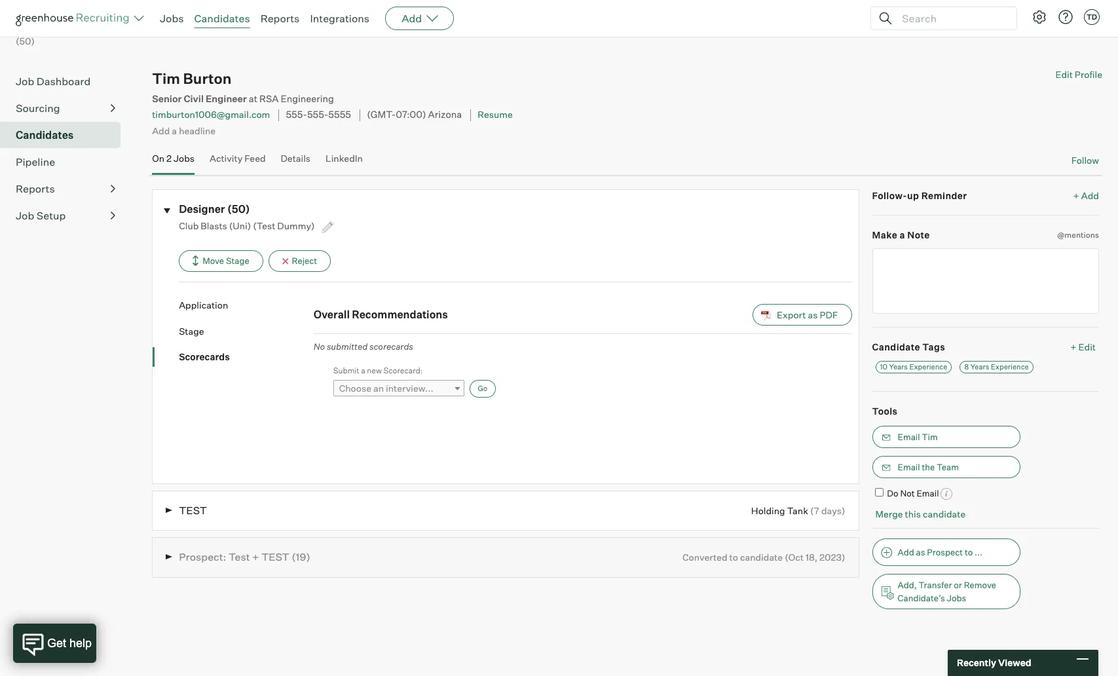 Task type: vqa. For each thing, say whether or not it's contained in the screenshot.
the feed
yes



Task type: locate. For each thing, give the bounding box(es) containing it.
1 horizontal spatial to
[[965, 547, 973, 558]]

tools
[[873, 406, 898, 417]]

move stage
[[203, 256, 249, 266]]

1 vertical spatial a
[[900, 229, 906, 241]]

as for add
[[917, 547, 926, 558]]

07:00)
[[396, 109, 426, 121]]

timburton1006@gmail.com link
[[152, 109, 270, 120]]

experience right 8
[[992, 363, 1029, 372]]

test
[[179, 504, 207, 517], [262, 551, 290, 564]]

reports link down pipeline link
[[16, 181, 115, 197]]

1 horizontal spatial tim
[[922, 432, 938, 442]]

reports link left 'integrations' link
[[261, 12, 300, 25]]

no
[[314, 342, 325, 352]]

0 vertical spatial candidates
[[194, 12, 250, 25]]

follow
[[1072, 155, 1100, 166]]

0 vertical spatial candidate
[[924, 509, 966, 520]]

recently
[[958, 658, 997, 669]]

+ add link
[[1074, 189, 1100, 202]]

stage link
[[179, 325, 314, 338]]

test up prospect:
[[179, 504, 207, 517]]

1 555- from the left
[[286, 109, 307, 121]]

prospect:
[[179, 551, 226, 564]]

years for 10
[[890, 363, 908, 372]]

reports down pipeline
[[16, 182, 55, 195]]

job left "configure" image
[[1009, 7, 1028, 20]]

reject
[[292, 256, 317, 266]]

0 horizontal spatial test
[[179, 504, 207, 517]]

0 vertical spatial stage
[[226, 256, 249, 266]]

0 horizontal spatial experience
[[910, 363, 948, 372]]

to inside button
[[965, 547, 973, 558]]

1 horizontal spatial edit
[[1079, 341, 1097, 352]]

1 vertical spatial as
[[917, 547, 926, 558]]

submit
[[333, 365, 360, 375]]

+ for + add
[[1074, 190, 1080, 201]]

email up email the team
[[898, 432, 921, 442]]

as left 'prospect'
[[917, 547, 926, 558]]

1 experience from the left
[[910, 363, 948, 372]]

1 horizontal spatial years
[[971, 363, 990, 372]]

integrations
[[310, 12, 370, 25]]

to left ...
[[965, 547, 973, 558]]

candidates right jobs link
[[194, 12, 250, 25]]

0 vertical spatial reports link
[[261, 12, 300, 25]]

0 horizontal spatial tim
[[152, 70, 180, 87]]

years right 8
[[971, 363, 990, 372]]

civil
[[184, 93, 204, 105]]

years for 8
[[971, 363, 990, 372]]

2 vertical spatial job
[[16, 209, 34, 222]]

configure image
[[1032, 9, 1048, 25]]

experience for 10 years experience
[[910, 363, 948, 372]]

0 vertical spatial jobs
[[160, 12, 184, 25]]

as inside button
[[917, 547, 926, 558]]

1 horizontal spatial (50)
[[227, 202, 250, 215]]

candidates link down the sourcing link
[[16, 127, 115, 143]]

on 2 jobs link
[[152, 153, 195, 172]]

candidate
[[873, 341, 921, 352]]

activity feed link
[[210, 153, 266, 172]]

resume link
[[478, 109, 513, 120]]

td button
[[1082, 7, 1103, 28]]

(gmt-
[[367, 109, 396, 121]]

add for add as prospect to ...
[[898, 547, 915, 558]]

follow-
[[873, 190, 908, 201]]

candidates link right jobs link
[[194, 12, 250, 25]]

a left note
[[900, 229, 906, 241]]

0 horizontal spatial a
[[172, 125, 177, 136]]

integrations link
[[310, 12, 370, 25]]

0 horizontal spatial reports
[[16, 182, 55, 195]]

0 vertical spatial email
[[898, 432, 921, 442]]

email for email tim
[[898, 432, 921, 442]]

years inside 'link'
[[890, 363, 908, 372]]

candidates down the sourcing
[[16, 129, 74, 142]]

as
[[808, 309, 818, 321], [917, 547, 926, 558]]

converted to candidate (oct 18, 2023)
[[683, 552, 846, 563]]

up
[[908, 190, 920, 201]]

tim up the
[[922, 432, 938, 442]]

jobs inside add, transfer or remove candidate's jobs
[[947, 593, 967, 604]]

reports left 'integrations' link
[[261, 12, 300, 25]]

0 horizontal spatial years
[[890, 363, 908, 372]]

0 horizontal spatial edit
[[1056, 69, 1073, 80]]

add inside popup button
[[402, 12, 422, 25]]

application link
[[179, 299, 314, 312]]

10 years experience
[[881, 363, 948, 372]]

job up the sourcing
[[16, 75, 34, 88]]

jobs
[[160, 12, 184, 25], [174, 153, 195, 164], [947, 593, 967, 604]]

1 horizontal spatial stage
[[226, 256, 249, 266]]

job left 'setup'
[[16, 209, 34, 222]]

2 555- from the left
[[307, 109, 329, 121]]

(50) up the (uni)
[[227, 202, 250, 215]]

0 vertical spatial +
[[1074, 190, 1080, 201]]

prospect
[[928, 547, 964, 558]]

+ add
[[1074, 190, 1100, 201]]

email inside button
[[898, 462, 921, 472]]

experience down tags
[[910, 363, 948, 372]]

days)
[[822, 505, 846, 516]]

1 vertical spatial candidate
[[741, 552, 783, 563]]

1 vertical spatial reports
[[16, 182, 55, 195]]

Search text field
[[899, 9, 1005, 28]]

a left new at the bottom of the page
[[361, 365, 366, 375]]

0 vertical spatial as
[[808, 309, 818, 321]]

on 2 jobs
[[152, 153, 195, 164]]

+ inside + edit link
[[1071, 341, 1077, 352]]

0 vertical spatial test
[[179, 504, 207, 517]]

1 vertical spatial job
[[16, 75, 34, 88]]

1 vertical spatial candidates
[[16, 129, 74, 142]]

10
[[881, 363, 888, 372]]

0 vertical spatial candidates link
[[194, 12, 250, 25]]

(uni)
[[229, 220, 251, 231]]

0 horizontal spatial as
[[808, 309, 818, 321]]

0 horizontal spatial candidates
[[16, 129, 74, 142]]

choose an interview...
[[339, 383, 434, 394]]

move stage button
[[179, 250, 263, 272]]

test left (19)
[[262, 551, 290, 564]]

0 horizontal spatial candidates link
[[16, 127, 115, 143]]

1 vertical spatial +
[[1071, 341, 1077, 352]]

email tim
[[898, 432, 938, 442]]

0 vertical spatial tim
[[152, 70, 180, 87]]

a
[[172, 125, 177, 136], [900, 229, 906, 241], [361, 365, 366, 375]]

1 vertical spatial edit
[[1079, 341, 1097, 352]]

add as prospect to ...
[[898, 547, 983, 558]]

0 vertical spatial a
[[172, 125, 177, 136]]

+ inside + add link
[[1074, 190, 1080, 201]]

a left headline
[[172, 125, 177, 136]]

not
[[901, 488, 915, 499]]

email inside button
[[898, 432, 921, 442]]

1 vertical spatial email
[[898, 462, 921, 472]]

+ for + edit
[[1071, 341, 1077, 352]]

0 vertical spatial edit
[[1056, 69, 1073, 80]]

1 horizontal spatial reports
[[261, 12, 300, 25]]

email left the
[[898, 462, 921, 472]]

0 horizontal spatial stage
[[179, 325, 204, 337]]

email right not
[[917, 488, 940, 499]]

years
[[890, 363, 908, 372], [971, 363, 990, 372]]

1 vertical spatial tim
[[922, 432, 938, 442]]

stage down application
[[179, 325, 204, 337]]

resume
[[478, 109, 513, 120]]

experience for 8 years experience
[[992, 363, 1029, 372]]

(50) up job dashboard
[[16, 36, 35, 47]]

senior
[[152, 93, 182, 105]]

club blasts (uni) (test dummy)
[[179, 220, 317, 231]]

1 horizontal spatial experience
[[992, 363, 1029, 372]]

candidate left (oct
[[741, 552, 783, 563]]

2 years from the left
[[971, 363, 990, 372]]

years right 10
[[890, 363, 908, 372]]

job status:
[[1009, 7, 1066, 20]]

club
[[179, 220, 199, 231]]

reports link
[[261, 12, 300, 25], [16, 181, 115, 197]]

details
[[281, 153, 311, 164]]

None text field
[[873, 248, 1100, 314]]

1 vertical spatial test
[[262, 551, 290, 564]]

edit profile
[[1056, 69, 1103, 80]]

add inside button
[[898, 547, 915, 558]]

job dashboard link
[[16, 74, 115, 89]]

as left pdf
[[808, 309, 818, 321]]

dummy)
[[277, 220, 315, 231]]

dashboard
[[37, 75, 91, 88]]

experience inside 'link'
[[910, 363, 948, 372]]

2 experience from the left
[[992, 363, 1029, 372]]

email
[[898, 432, 921, 442], [898, 462, 921, 472], [917, 488, 940, 499]]

add for add a headline
[[152, 125, 170, 136]]

recently viewed
[[958, 658, 1032, 669]]

0 horizontal spatial candidate
[[741, 552, 783, 563]]

add
[[402, 12, 422, 25], [152, 125, 170, 136], [1082, 190, 1100, 201], [898, 547, 915, 558]]

tim
[[152, 70, 180, 87], [922, 432, 938, 442]]

arizona
[[428, 109, 462, 121]]

1 vertical spatial (50)
[[227, 202, 250, 215]]

+ edit
[[1071, 341, 1097, 352]]

1 horizontal spatial as
[[917, 547, 926, 558]]

1 horizontal spatial reports link
[[261, 12, 300, 25]]

to right converted
[[730, 552, 739, 563]]

1 years from the left
[[890, 363, 908, 372]]

0 vertical spatial (50)
[[16, 36, 35, 47]]

linkedin link
[[326, 153, 363, 172]]

profile
[[1075, 69, 1103, 80]]

a for add
[[172, 125, 177, 136]]

1 horizontal spatial candidate
[[924, 509, 966, 520]]

activity feed
[[210, 153, 266, 164]]

2
[[167, 153, 172, 164]]

1 horizontal spatial a
[[361, 365, 366, 375]]

(gmt-07:00) arizona
[[367, 109, 462, 121]]

to
[[965, 547, 973, 558], [730, 552, 739, 563]]

stage right move
[[226, 256, 249, 266]]

8 years experience
[[965, 363, 1029, 372]]

2 vertical spatial a
[[361, 365, 366, 375]]

...
[[975, 547, 983, 558]]

reject button
[[268, 250, 331, 272]]

555-
[[286, 109, 307, 121], [307, 109, 329, 121]]

0 vertical spatial reports
[[261, 12, 300, 25]]

(50)
[[16, 36, 35, 47], [227, 202, 250, 215]]

sourcing link
[[16, 100, 115, 116]]

candidates link
[[194, 12, 250, 25], [16, 127, 115, 143]]

tim up senior
[[152, 70, 180, 87]]

candidate right this
[[924, 509, 966, 520]]

2 vertical spatial jobs
[[947, 593, 967, 604]]

tim inside email tim button
[[922, 432, 938, 442]]

a for submit
[[361, 365, 366, 375]]

export
[[777, 309, 806, 321]]

2 horizontal spatial a
[[900, 229, 906, 241]]

0 vertical spatial job
[[1009, 7, 1028, 20]]

1 vertical spatial reports link
[[16, 181, 115, 197]]

designer (50)
[[179, 202, 250, 215]]



Task type: describe. For each thing, give the bounding box(es) containing it.
add a headline
[[152, 125, 216, 136]]

job dashboard
[[16, 75, 91, 88]]

follow link
[[1072, 154, 1100, 167]]

candidate for to
[[741, 552, 783, 563]]

Do Not Email checkbox
[[875, 488, 884, 497]]

designer
[[179, 202, 225, 215]]

2023)
[[820, 552, 846, 563]]

add as prospect to ... button
[[873, 539, 1021, 566]]

headline
[[179, 125, 216, 136]]

add, transfer or remove candidate's jobs button
[[873, 574, 1021, 609]]

choose
[[339, 383, 372, 394]]

(7
[[811, 505, 820, 516]]

18,
[[806, 552, 818, 563]]

job setup link
[[16, 208, 115, 224]]

make
[[873, 229, 898, 241]]

0 horizontal spatial reports link
[[16, 181, 115, 197]]

new
[[367, 365, 382, 375]]

engineer
[[206, 93, 247, 105]]

details link
[[281, 153, 311, 172]]

remove
[[965, 580, 997, 590]]

8 years experience link
[[960, 361, 1034, 374]]

linkedin
[[326, 153, 363, 164]]

go link
[[470, 380, 496, 398]]

pdf
[[820, 309, 839, 321]]

team
[[937, 462, 960, 472]]

2 vertical spatial email
[[917, 488, 940, 499]]

1 vertical spatial jobs
[[174, 153, 195, 164]]

merge
[[876, 509, 904, 520]]

at
[[249, 93, 258, 105]]

reminder
[[922, 190, 968, 201]]

add for add
[[402, 12, 422, 25]]

scorecards
[[179, 351, 230, 363]]

1 horizontal spatial test
[[262, 551, 290, 564]]

1 vertical spatial candidates link
[[16, 127, 115, 143]]

@mentions
[[1058, 230, 1100, 240]]

job for job dashboard
[[16, 75, 34, 88]]

converted
[[683, 552, 728, 563]]

as for export
[[808, 309, 818, 321]]

transfer
[[919, 580, 953, 590]]

email for email the team
[[898, 462, 921, 472]]

candidate for this
[[924, 509, 966, 520]]

stage inside button
[[226, 256, 249, 266]]

add, transfer or remove candidate's jobs
[[898, 580, 997, 604]]

candidate's
[[898, 593, 946, 604]]

1 horizontal spatial candidates
[[194, 12, 250, 25]]

the
[[922, 462, 935, 472]]

feed
[[245, 153, 266, 164]]

1 vertical spatial stage
[[179, 325, 204, 337]]

(test
[[253, 220, 275, 231]]

555-555-5555
[[286, 109, 351, 121]]

scorecards
[[370, 342, 413, 352]]

overall recommendations
[[314, 308, 448, 321]]

scorecards link
[[179, 351, 314, 363]]

engineering
[[281, 93, 334, 105]]

1 horizontal spatial candidates link
[[194, 12, 250, 25]]

add button
[[385, 7, 454, 30]]

0 horizontal spatial (50)
[[16, 36, 35, 47]]

candidate tags
[[873, 341, 946, 352]]

burton
[[183, 70, 232, 87]]

this
[[906, 509, 922, 520]]

open
[[1077, 7, 1103, 20]]

td
[[1087, 12, 1098, 22]]

holding tank (7 days)
[[752, 505, 846, 516]]

(oct
[[785, 552, 804, 563]]

tim burton senior civil engineer at rsa engineering
[[152, 70, 334, 105]]

job for job setup
[[16, 209, 34, 222]]

0 horizontal spatial to
[[730, 552, 739, 563]]

greenhouse recruiting image
[[16, 10, 134, 26]]

recommendations
[[352, 308, 448, 321]]

scorecard:
[[384, 365, 423, 375]]

overall
[[314, 308, 350, 321]]

tim inside tim burton senior civil engineer at rsa engineering
[[152, 70, 180, 87]]

2 vertical spatial +
[[252, 551, 259, 564]]

export as pdf
[[777, 309, 839, 321]]

or
[[954, 580, 963, 590]]

note
[[908, 229, 931, 241]]

a for make
[[900, 229, 906, 241]]

status:
[[1030, 7, 1066, 20]]

blasts
[[201, 220, 227, 231]]

choose an interview... link
[[333, 380, 464, 397]]

+ edit link
[[1068, 338, 1100, 356]]

sourcing
[[16, 102, 60, 115]]

job setup
[[16, 209, 66, 222]]

td button
[[1085, 9, 1100, 25]]

job for job status:
[[1009, 7, 1028, 20]]

pipeline
[[16, 155, 55, 169]]

edit profile link
[[1056, 69, 1103, 80]]

timburton1006@gmail.com
[[152, 109, 270, 120]]

email the team
[[898, 462, 960, 472]]

5555
[[329, 109, 351, 121]]

move
[[203, 256, 224, 266]]

interview...
[[386, 383, 434, 394]]

pipeline link
[[16, 154, 115, 170]]

do not email
[[888, 488, 940, 499]]

8
[[965, 363, 970, 372]]

@mentions link
[[1058, 229, 1100, 242]]

jobs link
[[160, 12, 184, 25]]

submit a new scorecard:
[[333, 365, 423, 375]]



